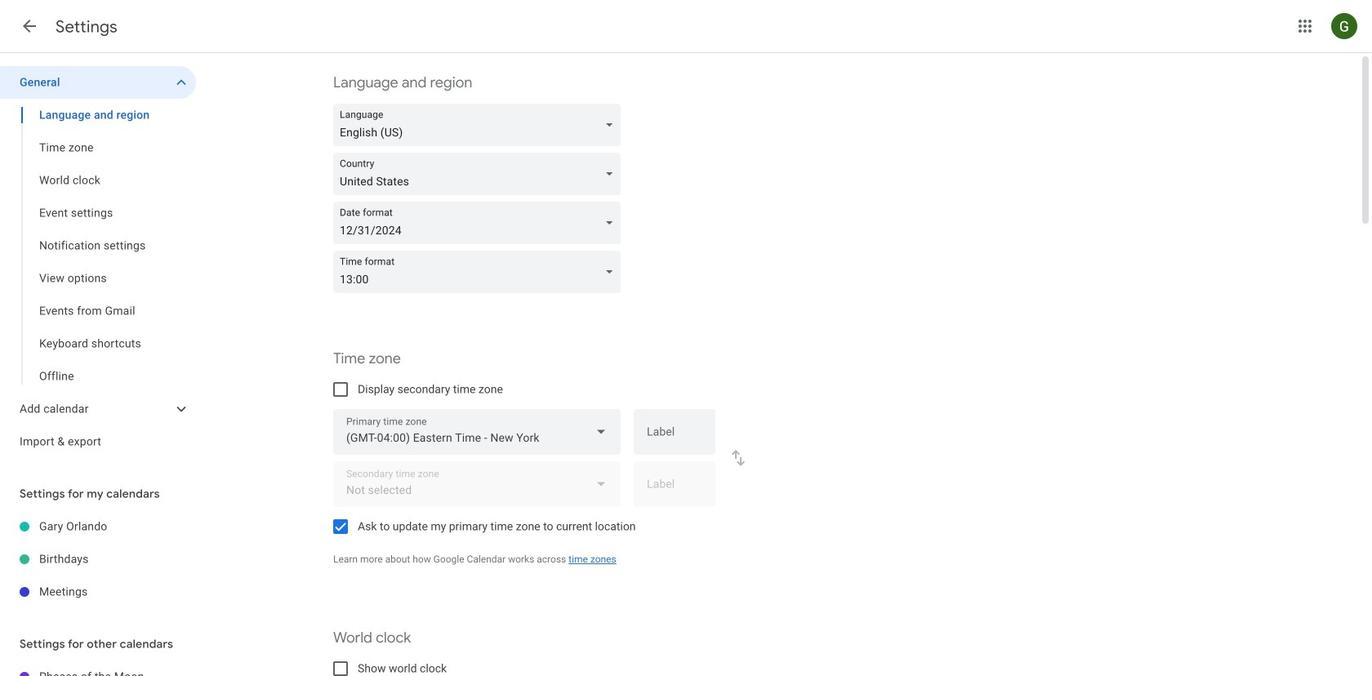 Task type: vqa. For each thing, say whether or not it's contained in the screenshot.
Holidays in United States tree item
no



Task type: locate. For each thing, give the bounding box(es) containing it.
group
[[0, 99, 196, 393]]

gary orlando tree item
[[0, 511, 196, 543]]

go back image
[[20, 16, 39, 36]]

1 tree from the top
[[0, 66, 196, 458]]

0 vertical spatial tree
[[0, 66, 196, 458]]

general tree item
[[0, 66, 196, 99]]

heading
[[56, 16, 117, 37]]

Label for secondary time zone. text field
[[647, 479, 703, 502]]

None field
[[333, 104, 628, 146], [333, 153, 628, 195], [333, 202, 628, 244], [333, 251, 628, 293], [333, 409, 621, 455], [333, 104, 628, 146], [333, 153, 628, 195], [333, 202, 628, 244], [333, 251, 628, 293], [333, 409, 621, 455]]

tree
[[0, 66, 196, 458], [0, 511, 196, 609]]

meetings tree item
[[0, 576, 196, 609]]

2 tree from the top
[[0, 511, 196, 609]]

1 vertical spatial tree
[[0, 511, 196, 609]]



Task type: describe. For each thing, give the bounding box(es) containing it.
swap time zones image
[[729, 449, 748, 468]]

birthdays tree item
[[0, 543, 196, 576]]

phases of the moon tree item
[[0, 661, 196, 677]]

Label for primary time zone. text field
[[647, 427, 703, 450]]



